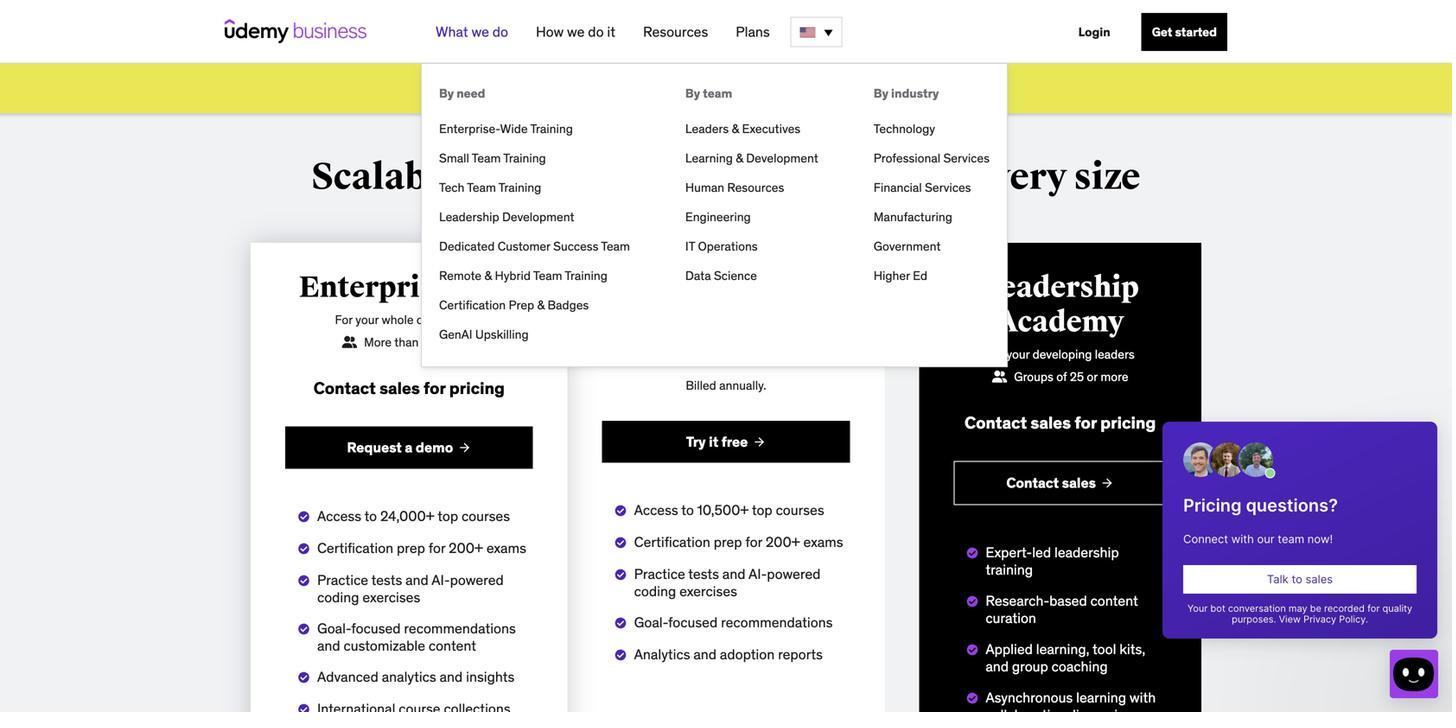 Task type: locate. For each thing, give the bounding box(es) containing it.
0 horizontal spatial coding
[[317, 589, 359, 606]]

leadership inside menu navigation
[[439, 209, 499, 225]]

do right the how
[[588, 23, 604, 41]]

& for leaders
[[732, 121, 740, 137]]

certification prep for 200+ exams down access to 10,500+ top courses
[[634, 534, 844, 551]]

focused
[[669, 614, 718, 632], [351, 620, 401, 638]]

0 horizontal spatial recommendations
[[404, 620, 516, 638]]

coding for goal-focused recommendations
[[634, 583, 676, 601]]

it inside popup button
[[607, 23, 616, 41]]

pricing down 'people'
[[450, 378, 505, 399]]

1 horizontal spatial access
[[634, 502, 679, 519]]

login button
[[1069, 13, 1121, 51]]

training up leadership development
[[499, 180, 542, 195]]

human resources link
[[686, 173, 785, 202]]

your inside enterprise plan for your whole organization
[[356, 312, 379, 328]]

1 horizontal spatial content
[[1091, 592, 1139, 610]]

tech team training link
[[439, 173, 542, 202]]

0 horizontal spatial leadership
[[439, 209, 499, 225]]

practice tests and ai-powered coding exercises up goal-focused recommendations
[[634, 566, 821, 601]]

200+ down 'access to 24,000+ top courses'
[[449, 539, 483, 557]]

1 horizontal spatial resources
[[728, 180, 785, 195]]

contact sales for pricing for academy
[[965, 413, 1156, 433]]

leadership development link
[[439, 202, 575, 232]]

1 vertical spatial for
[[986, 347, 1004, 362]]

sales up leadership
[[1063, 475, 1097, 492]]

0 horizontal spatial exercises
[[363, 589, 421, 606]]

leadership
[[439, 209, 499, 225], [982, 270, 1140, 306]]

1 horizontal spatial learning
[[1077, 689, 1127, 707]]

get started
[[1153, 24, 1218, 40]]

content
[[1091, 592, 1139, 610], [429, 637, 477, 655]]

research-based content curation
[[986, 592, 1139, 627]]

0 vertical spatial resources
[[643, 23, 708, 41]]

0 horizontal spatial of
[[929, 155, 965, 200]]

do inside dropdown button
[[493, 23, 508, 41]]

1 horizontal spatial we
[[567, 23, 585, 41]]

prep
[[714, 534, 742, 551], [397, 539, 425, 557]]

professional services link
[[874, 144, 990, 173]]

1 horizontal spatial prep
[[714, 534, 742, 551]]

services for financial services
[[925, 180, 972, 195]]

leaders & executives link
[[686, 114, 801, 144]]

0 horizontal spatial certification prep for 200+ exams
[[317, 539, 527, 557]]

practice up analytics in the left bottom of the page
[[634, 566, 686, 583]]

focused inside goal-focused recommendations and customizable content
[[351, 620, 401, 638]]

0 horizontal spatial tests
[[372, 571, 402, 589]]

tool
[[1093, 641, 1117, 658]]

200+ for 24,000+
[[449, 539, 483, 557]]

training for enterprise-wide training
[[531, 121, 573, 137]]

sales down than
[[380, 378, 420, 399]]

1 horizontal spatial goal-
[[634, 614, 669, 632]]

get left report
[[804, 79, 826, 97]]

1 horizontal spatial plan
[[737, 270, 801, 306]]

solid image
[[342, 336, 357, 349], [993, 371, 1008, 383]]

practice tests and ai-powered coding exercises for 24,000+
[[317, 571, 504, 606]]

goal- inside goal-focused recommendations and customizable content
[[317, 620, 351, 638]]

learning up leadership development
[[465, 155, 614, 200]]

exams for access to 24,000+ top courses
[[487, 539, 527, 557]]

what left are at the left of page
[[536, 79, 570, 98]]

1 the from the left
[[830, 79, 851, 97]]

services
[[944, 150, 990, 166], [925, 180, 972, 195]]

practice tests and ai-powered coding exercises up goal-focused recommendations and customizable content at the left of page
[[317, 571, 504, 606]]

plans button
[[729, 16, 777, 48]]

services up financial services
[[944, 150, 990, 166]]

dedicated customer success team link
[[439, 232, 630, 261]]

0 vertical spatial solid image
[[342, 336, 357, 349]]

plan
[[455, 270, 520, 306], [737, 270, 801, 306]]

content right based
[[1091, 592, 1139, 610]]

courses right 10,500+
[[776, 502, 825, 519]]

learning inside asynchronous learning with collaborative discussions
[[1077, 689, 1127, 707]]

certification prep for 200+ exams down 'access to 24,000+ top courses'
[[317, 539, 527, 557]]

1 horizontal spatial practice
[[634, 566, 686, 583]]

powered up goal-focused recommendations
[[767, 566, 821, 583]]

demo
[[416, 439, 453, 457]]

contact down more
[[314, 378, 376, 399]]

1 horizontal spatial certification
[[439, 297, 506, 313]]

your up groups
[[1007, 347, 1030, 362]]

and left the adoption at the bottom of page
[[694, 646, 717, 664]]

it right the how
[[607, 23, 616, 41]]

0 horizontal spatial practice
[[317, 571, 368, 589]]

top
[[752, 502, 773, 519], [438, 507, 458, 525]]

0 vertical spatial leadership
[[439, 209, 499, 225]]

2 plan from the left
[[737, 270, 801, 306]]

your up more
[[356, 312, 379, 328]]

genai upskilling link
[[439, 320, 529, 349]]

get
[[1153, 24, 1173, 40], [804, 79, 826, 97]]

plan for enterprise plan for your whole organization
[[455, 270, 520, 306]]

1 horizontal spatial it
[[709, 433, 719, 451]]

small
[[439, 150, 469, 166]]

tech team training
[[439, 180, 542, 195]]

1 vertical spatial content
[[429, 637, 477, 655]]

do inside popup button
[[588, 23, 604, 41]]

access left 24,000+
[[317, 507, 361, 525]]

0 horizontal spatial contact sales for pricing
[[314, 378, 505, 399]]

0 horizontal spatial your
[[356, 312, 379, 328]]

1 horizontal spatial to
[[682, 502, 694, 519]]

what we do
[[436, 23, 508, 41]]

1 vertical spatial development
[[502, 209, 575, 225]]

1 horizontal spatial exams
[[804, 534, 844, 551]]

training
[[531, 121, 573, 137], [504, 150, 546, 166], [499, 180, 542, 195], [565, 268, 608, 284]]

ai- up goal-focused recommendations
[[749, 566, 767, 583]]

tests up goal-focused recommendations
[[689, 566, 719, 583]]

we inside dropdown button
[[472, 23, 489, 41]]

1 do from the left
[[493, 23, 508, 41]]

exams for access to 10,500+ top courses
[[804, 534, 844, 551]]

0 vertical spatial get
[[1153, 24, 1173, 40]]

1 horizontal spatial ai-
[[749, 566, 767, 583]]

& right the prep
[[537, 297, 545, 313]]

content up "advanced analytics and insights"
[[429, 637, 477, 655]]

1 horizontal spatial the
[[830, 79, 851, 97]]

to left 10,500+
[[682, 502, 694, 519]]

0 horizontal spatial development
[[502, 209, 575, 225]]

login
[[1079, 24, 1111, 40]]

1 plan from the left
[[455, 270, 520, 306]]

0 horizontal spatial powered
[[450, 571, 504, 589]]

0 horizontal spatial prep
[[397, 539, 425, 557]]

0 horizontal spatial ai-
[[432, 571, 450, 589]]

your inside leadership academy for your developing leaders
[[1007, 347, 1030, 362]]

focused up analytics in the left bottom of the page
[[669, 614, 718, 632]]

skills
[[673, 79, 704, 98]]

and up goal-focused recommendations and customizable content at the left of page
[[406, 571, 429, 589]]

get the report
[[804, 79, 896, 97]]

& down leaders & executives link
[[736, 150, 744, 166]]

contact down groups
[[965, 413, 1028, 433]]

certification prep for 200+ exams for 24,000+
[[317, 539, 527, 557]]

based
[[1050, 592, 1088, 610]]

1 horizontal spatial recommendations
[[721, 614, 833, 632]]

access left 10,500+
[[634, 502, 679, 519]]

get inside menu navigation
[[1153, 24, 1173, 40]]

200+ for 10,500+
[[766, 534, 800, 551]]

and left group
[[986, 658, 1009, 676]]

certification for access to 10,500+ top courses
[[634, 534, 711, 551]]

dedicated
[[439, 239, 495, 254]]

2 by from the left
[[686, 86, 701, 101]]

&
[[732, 121, 740, 137], [736, 150, 744, 166], [485, 268, 492, 284], [537, 297, 545, 313]]

1 vertical spatial leadership
[[982, 270, 1140, 306]]

more than 20 people
[[364, 335, 477, 350]]

1 horizontal spatial your
[[1007, 347, 1030, 362]]

0 horizontal spatial get
[[804, 79, 826, 97]]

1 we from the left
[[472, 23, 489, 41]]

top right 10,500+
[[752, 502, 773, 519]]

certification for access to 24,000+ top courses
[[317, 539, 394, 557]]

engineering
[[686, 209, 751, 225]]

academy
[[997, 304, 1125, 340]]

free
[[722, 433, 748, 451]]

learning down "coaching"
[[1077, 689, 1127, 707]]

certification up genai upskilling on the left top of page
[[439, 297, 506, 313]]

get started link
[[1142, 13, 1228, 51]]

0 horizontal spatial to
[[365, 507, 377, 525]]

team right the success
[[601, 239, 630, 254]]

sales for academy
[[1031, 413, 1072, 433]]

0 horizontal spatial plan
[[455, 270, 520, 306]]

0 vertical spatial your
[[356, 312, 379, 328]]

for down 'access to 24,000+ top courses'
[[429, 539, 446, 557]]

services down professional services link
[[925, 180, 972, 195]]

contact sales for pricing down than
[[314, 378, 505, 399]]

0 vertical spatial contact sales for pricing
[[314, 378, 505, 399]]

resources
[[643, 23, 708, 41], [728, 180, 785, 195]]

for down enterprise in the top of the page
[[335, 312, 353, 328]]

200+ down access to 10,500+ top courses
[[766, 534, 800, 551]]

0 horizontal spatial goal-
[[317, 620, 351, 638]]

courses right 24,000+
[[462, 507, 510, 525]]

0 horizontal spatial exams
[[487, 539, 527, 557]]

annually.
[[720, 378, 767, 393]]

24,000+
[[381, 507, 435, 525]]

professional services
[[874, 150, 990, 166]]

0 vertical spatial what
[[436, 23, 468, 41]]

recommendations inside goal-focused recommendations and customizable content
[[404, 620, 516, 638]]

team down it
[[652, 270, 731, 306]]

developing
[[1033, 347, 1093, 362]]

exams
[[804, 534, 844, 551], [487, 539, 527, 557]]

request a demo
[[347, 439, 453, 457]]

1 horizontal spatial powered
[[767, 566, 821, 583]]

get for get the report
[[804, 79, 826, 97]]

we right the how
[[567, 23, 585, 41]]

hybrid
[[495, 268, 531, 284]]

by for by need
[[439, 86, 454, 101]]

groups
[[1015, 369, 1054, 385]]

1 vertical spatial pricing
[[1101, 413, 1156, 433]]

0 horizontal spatial learning
[[465, 155, 614, 200]]

0 vertical spatial for
[[335, 312, 353, 328]]

1 horizontal spatial pricing
[[1101, 413, 1156, 433]]

2 horizontal spatial by
[[874, 86, 889, 101]]

curation
[[986, 610, 1037, 627]]

tests for 10,500+
[[689, 566, 719, 583]]

the right are at the left of page
[[599, 79, 620, 98]]

1 vertical spatial sales
[[1031, 413, 1072, 433]]

25
[[1070, 369, 1084, 385]]

engineering link
[[686, 202, 751, 232]]

request a demo link
[[285, 427, 533, 469]]

how we do it
[[536, 23, 616, 41]]

higher ed link
[[874, 261, 928, 291]]

0 vertical spatial it
[[607, 23, 616, 41]]

development
[[747, 150, 819, 166], [502, 209, 575, 225]]

leaders
[[686, 121, 729, 137]]

0 horizontal spatial practice tests and ai-powered coding exercises
[[317, 571, 504, 606]]

certification prep for 200+ exams for 10,500+
[[634, 534, 844, 551]]

1 horizontal spatial by
[[686, 86, 701, 101]]

0 horizontal spatial pricing
[[450, 378, 505, 399]]

1 vertical spatial solid image
[[993, 371, 1008, 383]]

leadership for academy
[[982, 270, 1140, 306]]

get left started
[[1153, 24, 1173, 40]]

0 horizontal spatial do
[[493, 23, 508, 41]]

do left the how
[[493, 23, 508, 41]]

1 horizontal spatial tests
[[689, 566, 719, 583]]

groups of 25 or more
[[1015, 369, 1129, 385]]

1 horizontal spatial for
[[986, 347, 1004, 362]]

solid image for enterprise plan
[[342, 336, 357, 349]]

sales for plan
[[380, 378, 420, 399]]

recommendations
[[721, 614, 833, 632], [404, 620, 516, 638]]

your for leadership academy
[[1007, 347, 1030, 362]]

solid image for leadership academy
[[993, 371, 1008, 383]]

recommendations up insights
[[404, 620, 516, 638]]

exercises up goal-focused recommendations and customizable content at the left of page
[[363, 589, 421, 606]]

goal- up advanced
[[317, 620, 351, 638]]

recommendations for and
[[404, 620, 516, 638]]

1 horizontal spatial exercises
[[680, 583, 738, 601]]

for left human
[[620, 155, 673, 200]]

it operations
[[686, 239, 758, 254]]

we for how
[[567, 23, 585, 41]]

1 horizontal spatial courses
[[776, 502, 825, 519]]

success
[[554, 239, 599, 254]]

training down wide
[[504, 150, 546, 166]]

for
[[708, 79, 726, 98], [620, 155, 673, 200], [424, 378, 446, 399], [1075, 413, 1097, 433], [746, 534, 763, 551], [429, 539, 446, 557]]

1 horizontal spatial certification prep for 200+ exams
[[634, 534, 844, 551]]

0 vertical spatial sales
[[380, 378, 420, 399]]

are
[[574, 79, 595, 98]]

0 horizontal spatial courses
[[462, 507, 510, 525]]

remote
[[439, 268, 482, 284]]

0 vertical spatial learning
[[465, 155, 614, 200]]

top for 10,500+
[[752, 502, 773, 519]]

for inside leadership academy for your developing leaders
[[986, 347, 1004, 362]]

the left report
[[830, 79, 851, 97]]

every
[[972, 155, 1068, 200]]

access for access to 10,500+ top courses
[[634, 502, 679, 519]]

0 horizontal spatial certification
[[317, 539, 394, 557]]

0 horizontal spatial 200+
[[449, 539, 483, 557]]

practice
[[634, 566, 686, 583], [317, 571, 368, 589]]

0 horizontal spatial the
[[599, 79, 620, 98]]

recommendations up reports
[[721, 614, 833, 632]]

for down or
[[1075, 413, 1097, 433]]

discussions
[[1069, 706, 1141, 713]]

enterprise-wide training link
[[439, 114, 573, 144]]

focused for analytics
[[669, 614, 718, 632]]

for for leadership academy
[[986, 347, 1004, 362]]

what
[[436, 23, 468, 41], [536, 79, 570, 98]]

solid image left more
[[342, 336, 357, 349]]

and left insights
[[440, 668, 463, 686]]

data science
[[686, 268, 757, 284]]

advanced analytics and insights
[[317, 668, 515, 686]]

1 horizontal spatial leadership
[[982, 270, 1140, 306]]

goal- up analytics in the left bottom of the page
[[634, 614, 669, 632]]

we up need
[[472, 23, 489, 41]]

1 horizontal spatial coding
[[634, 583, 676, 601]]

tests up goal-focused recommendations and customizable content at the left of page
[[372, 571, 402, 589]]

resources up skills
[[643, 23, 708, 41]]

1 horizontal spatial 200+
[[766, 534, 800, 551]]

advanced
[[317, 668, 379, 686]]

for left developing
[[986, 347, 1004, 362]]

what inside what we do dropdown button
[[436, 23, 468, 41]]

2 the from the left
[[599, 79, 620, 98]]

focused up advanced
[[351, 620, 401, 638]]

3 by from the left
[[874, 86, 889, 101]]

goal- for goal-focused recommendations
[[634, 614, 669, 632]]

powered up goal-focused recommendations and customizable content at the left of page
[[450, 571, 504, 589]]

leadership up developing
[[982, 270, 1140, 306]]

pricing for plan
[[450, 378, 505, 399]]

1 horizontal spatial practice tests and ai-powered coding exercises
[[634, 566, 821, 601]]

2 do from the left
[[588, 23, 604, 41]]

what up by need
[[436, 23, 468, 41]]

plan inside enterprise plan for your whole organization
[[455, 270, 520, 306]]

leadership up dedicated
[[439, 209, 499, 225]]

exercises for analytics
[[363, 589, 421, 606]]

we inside popup button
[[567, 23, 585, 41]]

small team training link
[[439, 144, 546, 173]]

1 vertical spatial contact sales for pricing
[[965, 413, 1156, 433]]

sales
[[380, 378, 420, 399], [1031, 413, 1072, 433], [1063, 475, 1097, 492]]

for inside enterprise plan for your whole organization
[[335, 312, 353, 328]]

1 vertical spatial get
[[804, 79, 826, 97]]

solid image left groups
[[993, 371, 1008, 383]]

human resources
[[686, 180, 785, 195]]

sales down groups
[[1031, 413, 1072, 433]]

1 vertical spatial what
[[536, 79, 570, 98]]

for down access to 10,500+ top courses
[[746, 534, 763, 551]]

& left hybrid
[[485, 268, 492, 284]]

applied
[[986, 641, 1033, 658]]

by team
[[686, 86, 733, 101]]

coding for goal-focused recommendations and customizable content
[[317, 589, 359, 606]]

2 vertical spatial sales
[[1063, 475, 1097, 492]]

0 horizontal spatial for
[[335, 312, 353, 328]]

1 vertical spatial your
[[1007, 347, 1030, 362]]

0 vertical spatial content
[[1091, 592, 1139, 610]]

by left 'industry'
[[874, 86, 889, 101]]

2 we from the left
[[567, 23, 585, 41]]

0 horizontal spatial access
[[317, 507, 361, 525]]

& for learning
[[736, 150, 744, 166]]

ai- up goal-focused recommendations and customizable content at the left of page
[[432, 571, 450, 589]]

practice up customizable
[[317, 571, 368, 589]]

contact up led
[[1007, 475, 1059, 492]]

prep for 10,500+
[[714, 534, 742, 551]]

0 horizontal spatial top
[[438, 507, 458, 525]]

team
[[472, 150, 501, 166], [467, 180, 496, 195], [601, 239, 630, 254], [534, 268, 563, 284], [652, 270, 731, 306]]

0 horizontal spatial solid image
[[342, 336, 357, 349]]

& right the leaders
[[732, 121, 740, 137]]

learning & development
[[686, 150, 819, 166]]

leadership academy for your developing leaders
[[982, 270, 1140, 362]]

development down "executives"
[[747, 150, 819, 166]]

coding up customizable
[[317, 589, 359, 606]]

resources down learning & development link
[[728, 180, 785, 195]]

0 vertical spatial contact
[[314, 378, 376, 399]]

0 horizontal spatial what
[[436, 23, 468, 41]]

hottest
[[623, 79, 669, 98]]

training right wide
[[531, 121, 573, 137]]

to for 24,000+
[[365, 507, 377, 525]]

0 vertical spatial development
[[747, 150, 819, 166]]

1 vertical spatial contact
[[965, 413, 1028, 433]]

and up advanced
[[317, 637, 340, 655]]

1 by from the left
[[439, 86, 454, 101]]

remote & hybrid team training
[[439, 268, 608, 284]]

0 horizontal spatial content
[[429, 637, 477, 655]]

leadership for development
[[439, 209, 499, 225]]

top right 24,000+
[[438, 507, 458, 525]]

get for get started
[[1153, 24, 1173, 40]]

development up dedicated customer success team link
[[502, 209, 575, 225]]

by need
[[439, 86, 486, 101]]

0 vertical spatial services
[[944, 150, 990, 166]]

request
[[347, 439, 402, 457]]

leadership
[[1055, 544, 1120, 562]]

0 vertical spatial of
[[929, 155, 965, 200]]

1 horizontal spatial solid image
[[993, 371, 1008, 383]]

prep down 'access to 24,000+ top courses'
[[397, 539, 425, 557]]

coding up analytics in the left bottom of the page
[[634, 583, 676, 601]]

learning for asynchronous
[[1077, 689, 1127, 707]]

1 horizontal spatial what
[[536, 79, 570, 98]]

to left 24,000+
[[365, 507, 377, 525]]

exercises up goal-focused recommendations
[[680, 583, 738, 601]]

certification
[[439, 297, 506, 313], [634, 534, 711, 551], [317, 539, 394, 557]]

goal- for goal-focused recommendations and customizable content
[[317, 620, 351, 638]]

it right try
[[709, 433, 719, 451]]

plan for team plan
[[737, 270, 801, 306]]

data
[[686, 268, 711, 284]]

certification down 24,000+
[[317, 539, 394, 557]]

contact sales for pricing down "groups of 25 or more"
[[965, 413, 1156, 433]]

data science link
[[686, 261, 757, 291]]

billed
[[686, 378, 717, 393]]

courses for access to 24,000+ top courses
[[462, 507, 510, 525]]

0 horizontal spatial we
[[472, 23, 489, 41]]

recommendations for adoption
[[721, 614, 833, 632]]

1 vertical spatial learning
[[1077, 689, 1127, 707]]

and up goal-focused recommendations
[[723, 566, 746, 583]]



Task type: describe. For each thing, give the bounding box(es) containing it.
practice for goal-focused recommendations and customizable content
[[317, 571, 368, 589]]

focused for advanced
[[351, 620, 401, 638]]

executives
[[742, 121, 801, 137]]

upskilling
[[476, 327, 529, 342]]

2 vertical spatial contact
[[1007, 475, 1059, 492]]

leaders
[[1095, 347, 1135, 362]]

goal-focused recommendations
[[634, 614, 833, 632]]

enterprise plan for your whole organization
[[299, 270, 520, 328]]

small team training
[[439, 150, 546, 166]]

content inside research-based content curation
[[1091, 592, 1139, 610]]

do for how we do it
[[588, 23, 604, 41]]

prep for 24,000+
[[397, 539, 425, 557]]

tech
[[439, 180, 465, 195]]

1 vertical spatial resources
[[728, 180, 785, 195]]

asynchronous
[[986, 689, 1073, 707]]

government link
[[874, 232, 941, 261]]

started
[[1176, 24, 1218, 40]]

ed
[[913, 268, 928, 284]]

ai- for 24,000+
[[432, 571, 450, 589]]

we for what
[[472, 23, 489, 41]]

team right tech
[[467, 180, 496, 195]]

team down dedicated customer success team link
[[534, 268, 563, 284]]

plans
[[707, 119, 746, 135]]

enterprise-
[[439, 121, 500, 137]]

financial
[[874, 180, 922, 195]]

team plan
[[652, 270, 801, 306]]

resources button
[[636, 16, 715, 48]]

& for remote
[[485, 268, 492, 284]]

more
[[364, 335, 392, 350]]

services for professional services
[[944, 150, 990, 166]]

training for small team training
[[504, 150, 546, 166]]

for for enterprise plan
[[335, 312, 353, 328]]

team up tech team training link
[[472, 150, 501, 166]]

practice tests and ai-powered coding exercises for 10,500+
[[634, 566, 821, 601]]

people
[[440, 335, 477, 350]]

coaching
[[1052, 658, 1108, 676]]

practice for goal-focused recommendations
[[634, 566, 686, 583]]

and inside applied learning, tool kits, and group coaching
[[986, 658, 1009, 676]]

by for by industry
[[874, 86, 889, 101]]

your for enterprise plan
[[356, 312, 379, 328]]

contact for enterprise plan
[[314, 378, 376, 399]]

enterprise
[[299, 270, 450, 306]]

ai- for 10,500+
[[749, 566, 767, 583]]

by industry
[[874, 86, 939, 101]]

expert-
[[986, 544, 1033, 562]]

applied learning, tool kits, and group coaching
[[986, 641, 1146, 676]]

powered for goal-focused recommendations
[[767, 566, 821, 583]]

technology
[[874, 121, 936, 137]]

top for 24,000+
[[438, 507, 458, 525]]

badges
[[548, 297, 589, 313]]

contact sales for pricing for plan
[[314, 378, 505, 399]]

genai upskilling
[[439, 327, 529, 342]]

how
[[536, 23, 564, 41]]

menu navigation
[[422, 0, 1228, 367]]

organizations
[[679, 155, 922, 200]]

10,500+
[[698, 502, 749, 519]]

kits,
[[1120, 641, 1146, 658]]

1 horizontal spatial development
[[747, 150, 819, 166]]

organization
[[417, 312, 484, 328]]

and inside goal-focused recommendations and customizable content
[[317, 637, 340, 655]]

more
[[1101, 369, 1129, 385]]

to for 10,500+
[[682, 502, 694, 519]]

access for access to 24,000+ top courses
[[317, 507, 361, 525]]

training for tech team training
[[499, 180, 542, 195]]

whole
[[382, 312, 414, 328]]

content inside goal-focused recommendations and customizable content
[[429, 637, 477, 655]]

what for what we do
[[436, 23, 468, 41]]

collaborative
[[986, 706, 1065, 713]]

operations
[[698, 239, 758, 254]]

1 vertical spatial of
[[1057, 369, 1068, 385]]

prep
[[509, 297, 535, 313]]

professional
[[874, 150, 941, 166]]

what for what are the hottest skills for 2024?
[[536, 79, 570, 98]]

courses for access to 10,500+ top courses
[[776, 502, 825, 519]]

access to 24,000+ top courses
[[317, 507, 510, 525]]

powered for goal-focused recommendations and customizable content
[[450, 571, 504, 589]]

resources inside popup button
[[643, 23, 708, 41]]

analytics
[[634, 646, 691, 664]]

learning for scalable
[[465, 155, 614, 200]]

analytics and adoption reports
[[634, 646, 823, 664]]

it
[[686, 239, 695, 254]]

20
[[422, 335, 437, 350]]

tests for 24,000+
[[372, 571, 402, 589]]

size
[[1075, 155, 1141, 200]]

for down 20
[[424, 378, 446, 399]]

certification prep & badges link
[[439, 291, 589, 320]]

insights
[[466, 668, 515, 686]]

for right skills
[[708, 79, 726, 98]]

try
[[686, 433, 706, 451]]

analytics
[[382, 668, 436, 686]]

certification inside menu navigation
[[439, 297, 506, 313]]

udemy business image
[[225, 19, 367, 43]]

2024?
[[730, 79, 767, 98]]

higher ed
[[874, 268, 928, 284]]

what we do button
[[429, 16, 515, 48]]

learning
[[686, 150, 733, 166]]

do for what we do
[[493, 23, 508, 41]]

certification prep & badges
[[439, 297, 589, 313]]

customizable
[[344, 637, 425, 655]]

research-
[[986, 592, 1050, 610]]

by for by team
[[686, 86, 701, 101]]

led
[[1033, 544, 1052, 562]]

scalable
[[312, 155, 458, 200]]

financial services
[[874, 180, 972, 195]]

group
[[1013, 658, 1049, 676]]

expert-led leadership training
[[986, 544, 1120, 579]]

contact sales
[[1007, 475, 1097, 492]]

customer
[[498, 239, 551, 254]]

pricing for academy
[[1101, 413, 1156, 433]]

a
[[405, 439, 413, 457]]

contact for leadership academy
[[965, 413, 1028, 433]]

exercises for and
[[680, 583, 738, 601]]

training down the success
[[565, 268, 608, 284]]

1 vertical spatial it
[[709, 433, 719, 451]]

what are the hottest skills for 2024?
[[536, 79, 767, 98]]

contact sales link
[[954, 462, 1167, 505]]



Task type: vqa. For each thing, say whether or not it's contained in the screenshot.
'ENTERPRISE'
yes



